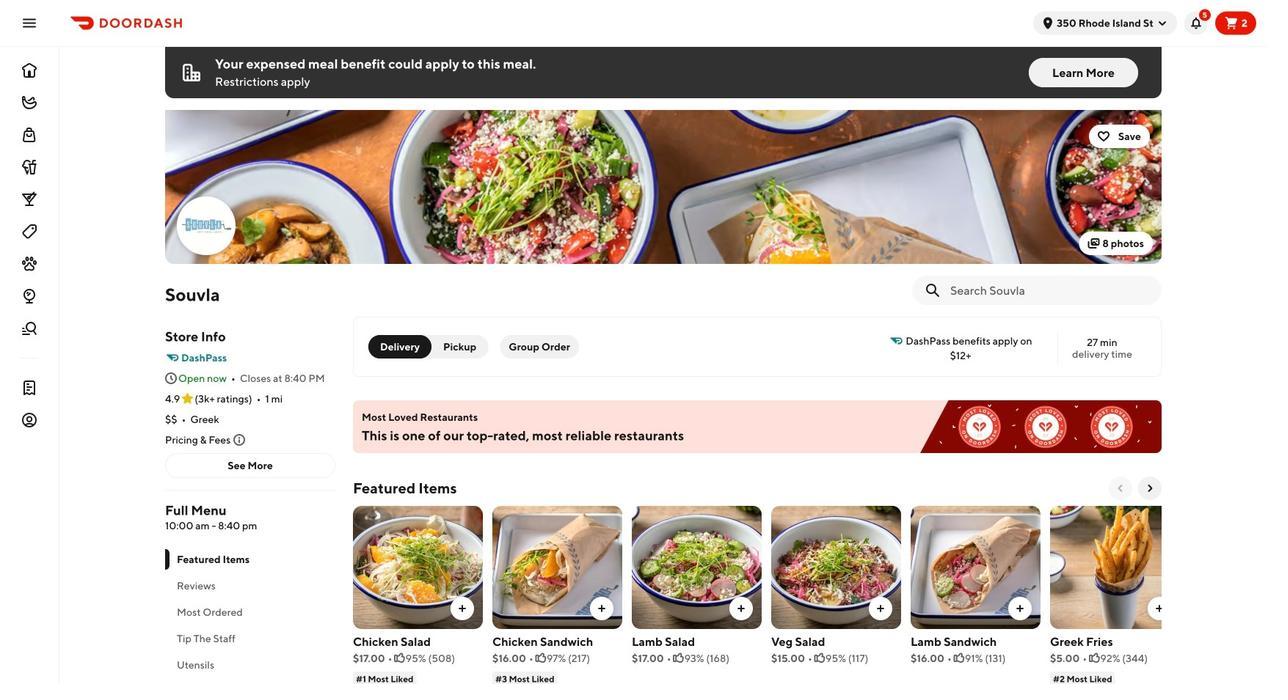 Task type: describe. For each thing, give the bounding box(es) containing it.
add item to cart image
[[1154, 603, 1166, 615]]

notification bell image
[[1191, 17, 1202, 29]]

order methods option group
[[369, 335, 488, 359]]

lamb salad image
[[632, 507, 762, 630]]

add item to cart image for the veg salad image
[[875, 603, 887, 615]]

add item to cart image for lamb salad image
[[736, 603, 747, 615]]

Item Search search field
[[951, 283, 1150, 299]]

greek fries image
[[1051, 507, 1180, 630]]

lamb sandwich image
[[911, 507, 1041, 630]]



Task type: locate. For each thing, give the bounding box(es) containing it.
next button of carousel image
[[1144, 483, 1156, 495]]

2 add item to cart image from the left
[[596, 603, 608, 615]]

add item to cart image
[[457, 603, 468, 615], [596, 603, 608, 615], [736, 603, 747, 615], [875, 603, 887, 615], [1015, 603, 1026, 615]]

None radio
[[369, 335, 432, 359]]

chicken sandwich image
[[493, 507, 623, 630]]

chicken salad image
[[353, 507, 483, 630]]

souvla image
[[165, 110, 1162, 264], [178, 198, 234, 254]]

1 add item to cart image from the left
[[457, 603, 468, 615]]

heading
[[353, 480, 457, 498]]

previous button of carousel image
[[1115, 483, 1127, 495]]

add item to cart image for the chicken sandwich image
[[596, 603, 608, 615]]

add item to cart image for chicken salad "image"
[[457, 603, 468, 615]]

open menu image
[[21, 14, 38, 32]]

veg salad image
[[772, 507, 901, 630]]

None radio
[[420, 335, 488, 359]]

add item to cart image for lamb sandwich image at the bottom right
[[1015, 603, 1026, 615]]

3 add item to cart image from the left
[[736, 603, 747, 615]]

5 add item to cart image from the left
[[1015, 603, 1026, 615]]

4 add item to cart image from the left
[[875, 603, 887, 615]]



Task type: vqa. For each thing, say whether or not it's contained in the screenshot.
Chicken Sandwich image
yes



